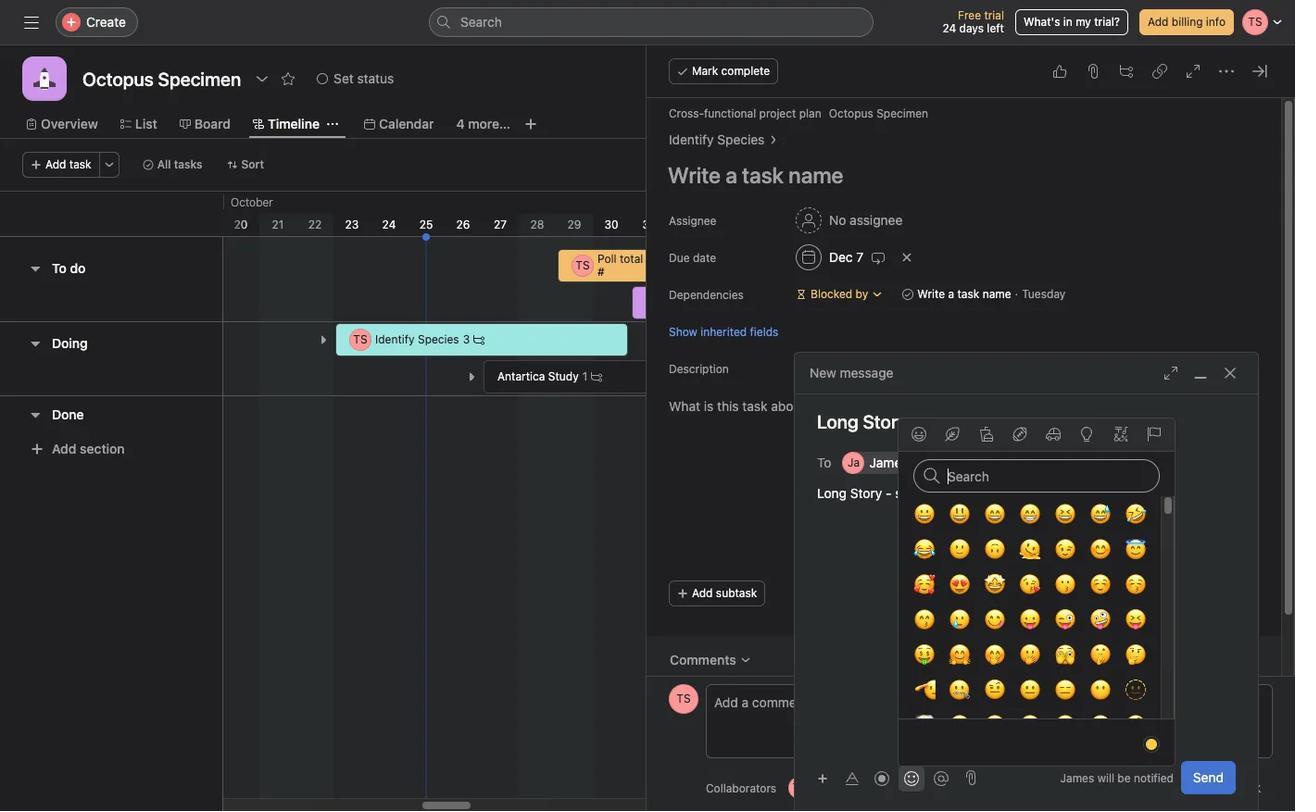 Task type: locate. For each thing, give the bounding box(es) containing it.
expand sidebar image
[[24, 15, 39, 30]]

leftcount image
[[474, 334, 485, 346]]

🤗 image
[[948, 644, 970, 666]]

dialog containing identify species
[[647, 45, 1295, 811]]

1 vertical spatial 24
[[382, 218, 396, 232]]

attachments: add a file to this task, image
[[1086, 64, 1101, 79]]

1 vertical spatial species
[[418, 333, 459, 346]]

😄 image
[[983, 503, 1006, 525]]

set
[[334, 70, 354, 86]]

name
[[983, 287, 1011, 301]]

james will be notified
[[1060, 771, 1174, 785]]

task left more actions icon
[[69, 157, 91, 171]]

free trial 24 days left
[[943, 8, 1004, 35]]

0 horizontal spatial ts button
[[669, 685, 698, 714]]

search button
[[429, 7, 874, 37]]

add to starred image
[[281, 71, 296, 86]]

write left a
[[917, 287, 945, 301]]

done button
[[52, 398, 84, 431]]

task right a
[[957, 287, 979, 301]]

identify inside 'link'
[[669, 132, 714, 147]]

collapse task list for the section done image
[[28, 407, 43, 422]]

new message
[[810, 365, 893, 381]]

cross-functional project plan link
[[669, 107, 821, 120]]

1 horizontal spatial ts button
[[788, 777, 811, 799]]

0 vertical spatial james
[[869, 455, 908, 471]]

😆 image
[[1054, 503, 1076, 525]]

copy task link image
[[1152, 64, 1167, 79]]

add left billing
[[1148, 15, 1169, 29]]

mark
[[692, 64, 718, 78]]

add section button
[[22, 433, 132, 466]]

james up the -
[[869, 455, 908, 471]]

short
[[895, 485, 926, 501]]

collapse task list for the section doing image
[[28, 336, 43, 351]]

add left subtask
[[692, 586, 713, 600]]

1 horizontal spatial task
[[957, 287, 979, 301]]

task right the leave
[[1235, 780, 1261, 796]]

0 horizontal spatial write
[[646, 296, 673, 309]]

fields
[[750, 325, 778, 339]]

emoji image
[[904, 771, 919, 786]]

at mention image
[[934, 771, 949, 786]]

show options image
[[255, 71, 270, 86]]

to left do
[[52, 260, 67, 276]]

0 horizontal spatial james
[[869, 455, 908, 471]]

add subtask button
[[669, 581, 765, 607]]

1
[[582, 370, 588, 384]]

due
[[669, 251, 690, 265]]

write
[[917, 287, 945, 301], [646, 296, 673, 309]]

🤪 image
[[1089, 609, 1111, 631]]

🫢 image
[[1019, 644, 1041, 666]]

dec 7 button
[[787, 241, 894, 274]]

🤔 image
[[1124, 644, 1146, 666]]

Search field
[[913, 459, 1160, 493]]

😚 image
[[1124, 573, 1146, 596]]

to inside button
[[52, 260, 67, 276]]

None text field
[[78, 62, 246, 95]]

october
[[231, 195, 273, 209]]

1 horizontal spatial write
[[917, 287, 945, 301]]

show subtasks for task identify species image
[[318, 334, 329, 346]]

tab actions image
[[327, 119, 338, 130]]

assignee
[[850, 212, 903, 228]]

identify species
[[669, 132, 765, 147], [375, 333, 459, 346]]

add inside button
[[692, 586, 713, 600]]

😘 image
[[1019, 573, 1041, 596]]

4 more…
[[456, 116, 510, 132]]

1 vertical spatial identify species
[[375, 333, 459, 346]]

2 horizontal spatial task
[[1235, 780, 1261, 796]]

add task
[[45, 157, 91, 171]]

write for write a task name
[[917, 287, 945, 301]]

james inside cell
[[869, 455, 908, 471]]

done
[[52, 406, 84, 422]]

to
[[52, 260, 67, 276], [817, 454, 831, 470]]

dialog
[[647, 45, 1295, 811], [795, 353, 1258, 811]]

1 horizontal spatial 24
[[943, 21, 956, 35]]

1 horizontal spatial identify species
[[669, 132, 765, 147]]

1 horizontal spatial identify
[[669, 132, 714, 147]]

total
[[620, 252, 643, 266]]

story
[[850, 485, 882, 501]]

no assignee button
[[787, 204, 911, 237]]

1 horizontal spatial species
[[717, 132, 765, 147]]

species down cross-functional project plan link
[[717, 132, 765, 147]]

identify
[[669, 132, 714, 147], [375, 333, 415, 346]]

full screen image
[[1186, 64, 1201, 79]]

species
[[717, 132, 765, 147], [418, 333, 459, 346]]

1 vertical spatial identify
[[375, 333, 415, 346]]

identify left 3
[[375, 333, 415, 346]]

write for write up report
[[646, 296, 673, 309]]

add for add section
[[52, 441, 76, 457]]

0 vertical spatial 24
[[943, 21, 956, 35]]

write left 'up'
[[646, 296, 673, 309]]

0 vertical spatial identify
[[669, 132, 714, 147]]

board link
[[180, 114, 231, 134]]

1 vertical spatial james
[[1060, 771, 1094, 785]]

24
[[943, 21, 956, 35], [382, 218, 396, 232]]

add down overview link
[[45, 157, 66, 171]]

0 horizontal spatial task
[[69, 157, 91, 171]]

24 left days
[[943, 21, 956, 35]]

james for james
[[869, 455, 908, 471]]

doing button
[[52, 327, 88, 360]]

0 vertical spatial to
[[52, 260, 67, 276]]

😏 image
[[948, 714, 970, 736]]

toolbar
[[810, 765, 958, 792]]

identify species left 3
[[375, 333, 459, 346]]

😬 image
[[1054, 714, 1076, 736]]

add billing info
[[1148, 15, 1226, 29]]

add down done button
[[52, 441, 76, 457]]

overview
[[41, 116, 98, 132]]

31
[[642, 218, 655, 232]]

0 vertical spatial task
[[69, 157, 91, 171]]

identify down 'cross-'
[[669, 132, 714, 147]]

james left the will
[[1060, 771, 1094, 785]]

main content
[[647, 98, 1281, 741]]

1 horizontal spatial james
[[1060, 771, 1094, 785]]

identify species down functional
[[669, 132, 765, 147]]

james for james will be notified
[[1060, 771, 1094, 785]]

1 vertical spatial task
[[957, 287, 979, 301]]

write inside main content
[[917, 287, 945, 301]]

antartica study
[[497, 370, 579, 384]]

a
[[948, 287, 954, 301]]

list
[[135, 116, 157, 132]]

species inside identify species 'link'
[[717, 132, 765, 147]]

calendar
[[379, 116, 434, 132]]

left
[[987, 21, 1004, 35]]

ts left '#'
[[576, 258, 590, 272]]

info
[[1206, 15, 1226, 29]]

tuesday
[[1022, 287, 1066, 301]]

🤑 image
[[913, 644, 935, 666]]

to left ja
[[817, 454, 831, 470]]

task
[[69, 157, 91, 171], [957, 287, 979, 301], [1235, 780, 1261, 796]]

board
[[194, 116, 231, 132]]

1 horizontal spatial to
[[817, 454, 831, 470]]

30
[[604, 218, 618, 232]]

😜 image
[[1054, 609, 1076, 631]]

-
[[886, 485, 892, 501]]

23
[[345, 218, 359, 232]]

species left 3
[[418, 333, 459, 346]]

0 vertical spatial ts button
[[669, 685, 698, 714]]

2 vertical spatial task
[[1235, 780, 1261, 796]]

ts right show subtasks for task identify species icon
[[353, 333, 367, 346]]

all tasks button
[[134, 152, 211, 178]]

blocked
[[811, 287, 852, 301]]

🥰 image
[[913, 573, 935, 596]]

25
[[419, 218, 433, 232]]

what's in my trial? button
[[1015, 9, 1128, 35]]

dec 7
[[829, 249, 864, 265]]

leave task button
[[1165, 772, 1273, 805]]

task for leave task
[[1235, 780, 1261, 796]]

no
[[829, 212, 846, 228]]

ts button down the "comments"
[[669, 685, 698, 714]]

🤥 image
[[1124, 714, 1146, 736]]

more…
[[468, 116, 510, 132]]

mark complete button
[[669, 58, 778, 84]]

ts left insert an object icon
[[792, 781, 807, 795]]

search
[[460, 14, 502, 30]]

expand popout to full screen image
[[1164, 366, 1178, 381]]

😐 image
[[1019, 679, 1041, 701]]

0 horizontal spatial to
[[52, 260, 67, 276]]

1 vertical spatial to
[[817, 454, 831, 470]]

cross-
[[669, 107, 704, 120]]

tasks
[[174, 157, 202, 171]]

20
[[234, 218, 248, 232]]

plan
[[799, 107, 821, 120]]

add or remove collaborators image
[[874, 783, 885, 794]]

comments button
[[658, 644, 763, 677]]

0 vertical spatial identify species
[[669, 132, 765, 147]]

add for add task
[[45, 157, 66, 171]]

ts
[[576, 258, 590, 272], [353, 333, 367, 346], [677, 692, 691, 706], [792, 781, 807, 795]]

formatting image
[[845, 771, 860, 786]]

no assignee
[[829, 212, 903, 228]]

24 right 23 at the left top of the page
[[382, 218, 396, 232]]

ts button left insert an object icon
[[788, 777, 811, 799]]

to do button
[[52, 252, 86, 285]]

write up report
[[646, 296, 725, 309]]

to for to
[[817, 454, 831, 470]]

0 horizontal spatial species
[[418, 333, 459, 346]]

set status
[[334, 70, 394, 86]]

Add subject text field
[[795, 409, 1258, 435]]

days
[[959, 21, 984, 35]]

james row
[[843, 452, 1232, 479]]

rocket image
[[33, 68, 56, 90]]

0 vertical spatial species
[[717, 132, 765, 147]]



Task type: describe. For each thing, give the bounding box(es) containing it.
🤭 image
[[983, 644, 1006, 666]]

😒 image
[[983, 714, 1006, 736]]

doing
[[52, 335, 88, 351]]

date
[[693, 251, 716, 265]]

to for to do
[[52, 260, 67, 276]]

😋 image
[[983, 609, 1006, 631]]

what's in my trial?
[[1024, 15, 1120, 29]]

timeline
[[268, 116, 320, 132]]

list link
[[120, 114, 157, 134]]

😑 image
[[1054, 679, 1076, 701]]

search list box
[[429, 7, 874, 37]]

timeline link
[[253, 114, 320, 134]]

inherited
[[701, 325, 747, 339]]

29
[[567, 218, 581, 232]]

26
[[456, 218, 470, 232]]

😶 image
[[1089, 679, 1111, 701]]

🫠 image
[[1019, 538, 1041, 560]]

study
[[548, 370, 579, 384]]

long
[[817, 485, 847, 501]]

poll total #
[[598, 252, 643, 279]]

22
[[308, 218, 322, 232]]

add task button
[[22, 152, 100, 178]]

😇 image
[[1124, 538, 1146, 560]]

trial?
[[1094, 15, 1120, 29]]

21
[[272, 218, 284, 232]]

insert an object image
[[817, 773, 828, 784]]

😶‍🌫️ image
[[913, 714, 935, 736]]

🥲 image
[[948, 609, 970, 631]]

🤣 image
[[1124, 503, 1146, 525]]

🫡 image
[[913, 679, 935, 701]]

🙄 image
[[1019, 714, 1041, 736]]

#
[[598, 265, 605, 279]]

antartica
[[497, 370, 545, 384]]

send button
[[1181, 761, 1236, 795]]

do
[[70, 260, 86, 276]]

overview link
[[26, 114, 98, 134]]

Task Name text field
[[656, 154, 1259, 196]]

🫣 image
[[1054, 644, 1076, 666]]

blocked by button
[[787, 282, 891, 308]]

free
[[958, 8, 981, 22]]

dec
[[829, 249, 853, 265]]

🫥 image
[[1124, 679, 1146, 701]]

james cell
[[843, 452, 931, 474]]

project
[[759, 107, 796, 120]]

specimen
[[877, 107, 928, 120]]

write a task name
[[917, 287, 1011, 301]]

😮‍💨 image
[[1089, 714, 1111, 736]]

create
[[86, 14, 126, 30]]

add for add subtask
[[692, 586, 713, 600]]

close details image
[[1252, 64, 1267, 79]]

add subtask
[[692, 586, 757, 600]]

add subtask image
[[1119, 64, 1134, 79]]

sort
[[241, 157, 264, 171]]

my
[[1076, 15, 1091, 29]]

☺️ image
[[1089, 573, 1111, 596]]

trial
[[984, 8, 1004, 22]]

functional
[[704, 107, 756, 120]]

27
[[494, 218, 507, 232]]

create button
[[56, 7, 138, 37]]

😙 image
[[913, 609, 935, 631]]

complete
[[721, 64, 770, 78]]

be
[[1118, 771, 1131, 785]]

close image
[[1223, 366, 1238, 381]]

4
[[456, 116, 465, 132]]

calendar link
[[364, 114, 434, 134]]

blocked by
[[811, 287, 868, 301]]

octopus specimen link
[[829, 107, 928, 120]]

repeats image
[[871, 250, 886, 265]]

set status button
[[309, 66, 402, 92]]

leave task
[[1196, 780, 1261, 796]]

sort button
[[218, 152, 272, 178]]

🤨 image
[[983, 679, 1006, 701]]

4 more… button
[[456, 114, 510, 134]]

😊 image
[[1089, 538, 1111, 560]]

task for add task
[[69, 157, 91, 171]]

🤫 image
[[1089, 644, 1111, 666]]

😝 image
[[1124, 609, 1146, 631]]

main content containing identify species
[[647, 98, 1281, 741]]

poll
[[598, 252, 617, 266]]

task inside main content
[[957, 287, 979, 301]]

add for add billing info
[[1148, 15, 1169, 29]]

all
[[157, 157, 171, 171]]

up
[[677, 296, 690, 309]]

show subtasks for task antartica study image
[[466, 371, 477, 383]]

description
[[669, 362, 729, 376]]

add section
[[52, 441, 125, 457]]

0 horizontal spatial identify species
[[375, 333, 459, 346]]

😅 image
[[1089, 503, 1111, 525]]

to do
[[52, 260, 86, 276]]

comments
[[670, 652, 736, 668]]

minimize image
[[1193, 366, 1208, 381]]

identify species link
[[669, 130, 765, 150]]

clear due date image
[[902, 252, 913, 263]]

cross-functional project plan octopus specimen
[[669, 107, 928, 120]]

leftcount image
[[591, 371, 602, 383]]

😍 image
[[948, 573, 970, 596]]

😛 image
[[1019, 609, 1041, 631]]

0 horizontal spatial 24
[[382, 218, 396, 232]]

🙃 image
[[983, 538, 1006, 560]]

ts down the "comments"
[[677, 692, 691, 706]]

ja
[[848, 456, 860, 470]]

😁 image
[[1019, 503, 1041, 525]]

0 likes. click to like this task image
[[1052, 64, 1067, 79]]

add tab image
[[523, 117, 538, 132]]

long story - short
[[817, 485, 926, 501]]

by
[[856, 287, 868, 301]]

status
[[357, 70, 394, 86]]

24 inside free trial 24 days left
[[943, 21, 956, 35]]

show inherited fields
[[669, 325, 778, 339]]

😗 image
[[1054, 573, 1076, 596]]

show inherited fields button
[[669, 323, 778, 340]]

dialog containing new message
[[795, 353, 1258, 811]]

billing
[[1172, 15, 1203, 29]]

show
[[669, 325, 697, 339]]

🙂 image
[[948, 538, 970, 560]]

😉 image
[[1054, 538, 1076, 560]]

in
[[1063, 15, 1073, 29]]

🤐 image
[[948, 679, 970, 701]]

collapse task list for the section to do image
[[28, 261, 43, 276]]

🤩 image
[[983, 573, 1006, 596]]

octopus
[[829, 107, 873, 120]]

28
[[530, 218, 544, 232]]

notified
[[1134, 771, 1174, 785]]

😃 image
[[948, 503, 970, 525]]

assignee
[[669, 214, 716, 228]]

more actions for this task image
[[1219, 64, 1234, 79]]

mark complete
[[692, 64, 770, 78]]

record a video image
[[874, 771, 889, 786]]

0 horizontal spatial identify
[[375, 333, 415, 346]]

more actions image
[[103, 159, 115, 170]]

send
[[1193, 770, 1224, 786]]

will
[[1097, 771, 1114, 785]]

1 vertical spatial ts button
[[788, 777, 811, 799]]

😂 image
[[913, 538, 935, 560]]

😀 image
[[913, 503, 935, 525]]



Task type: vqa. For each thing, say whether or not it's contained in the screenshot.
messages
no



